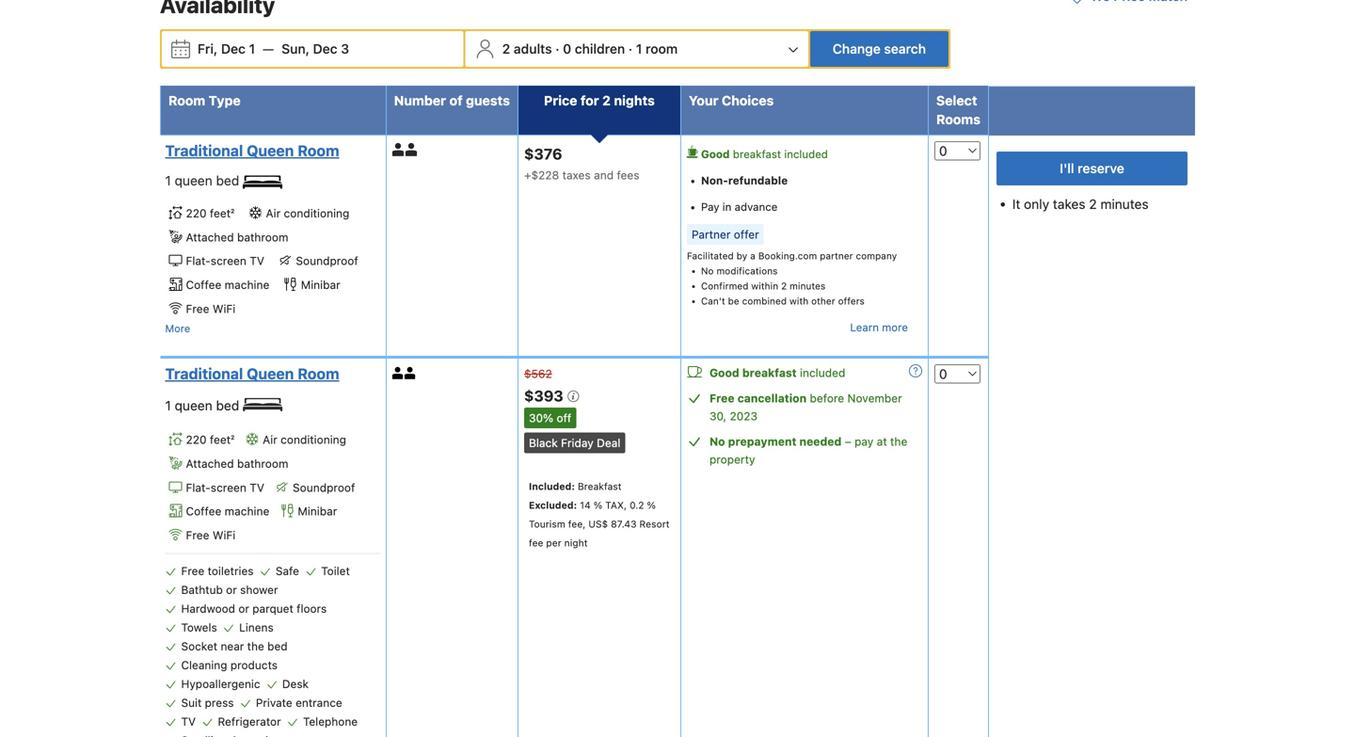 Task type: locate. For each thing, give the bounding box(es) containing it.
1 vertical spatial no
[[710, 435, 726, 448]]

queen for good breakfast
[[247, 365, 294, 383]]

1 vertical spatial coffee machine
[[186, 505, 270, 518]]

minutes inside no modifications confirmed within 2 minutes can't be combined with other offers
[[790, 281, 826, 291]]

0 vertical spatial breakfast
[[733, 148, 782, 161]]

0 vertical spatial attached
[[186, 231, 234, 244]]

included
[[785, 148, 829, 161], [800, 366, 846, 380]]

traditional down 'room type'
[[165, 142, 243, 160]]

1 vertical spatial tv
[[250, 481, 265, 494]]

socket near the bed
[[181, 640, 288, 653]]

2 traditional queen room from the top
[[165, 365, 340, 383]]

partner offer facilitated by a booking.com partner company
[[687, 228, 898, 261]]

1 vertical spatial minutes
[[790, 281, 826, 291]]

1 queen bed for good breakfast
[[165, 398, 243, 413]]

1 flat-screen tv from the top
[[186, 254, 265, 268]]

1 vertical spatial bed
[[216, 398, 239, 413]]

0 vertical spatial bed
[[216, 173, 239, 188]]

2 attached from the top
[[186, 457, 234, 470]]

1 vertical spatial room
[[298, 142, 340, 160]]

free
[[186, 302, 209, 315], [710, 392, 735, 405], [186, 529, 209, 542], [181, 564, 205, 578]]

1 horizontal spatial the
[[891, 435, 908, 448]]

1 vertical spatial breakfast
[[743, 366, 797, 380]]

nights
[[614, 93, 655, 108]]

hardwood
[[181, 602, 235, 615]]

sun, dec 3 button
[[274, 32, 357, 66]]

2 free wifi from the top
[[186, 529, 236, 542]]

the
[[891, 435, 908, 448], [247, 640, 264, 653]]

2 220 feet² from the top
[[186, 433, 235, 446]]

1 vertical spatial machine
[[225, 505, 270, 518]]

good breakfast included
[[701, 148, 829, 161], [710, 366, 846, 380]]

1 down 'room type'
[[165, 173, 171, 188]]

traditional queen room link
[[165, 141, 375, 160], [165, 364, 375, 383]]

only
[[1025, 196, 1050, 212]]

1 coffee machine from the top
[[186, 278, 270, 291]]

2 coffee from the top
[[186, 505, 222, 518]]

1 vertical spatial air conditioning
[[263, 433, 347, 446]]

coffee machine for good breakfast
[[186, 505, 270, 518]]

1 horizontal spatial ·
[[629, 41, 633, 57]]

0 vertical spatial 1 queen bed
[[165, 173, 243, 188]]

· right children
[[629, 41, 633, 57]]

0 horizontal spatial %
[[594, 499, 603, 511]]

0 horizontal spatial ·
[[556, 41, 560, 57]]

screen for good breakfast
[[211, 481, 247, 494]]

machine
[[225, 278, 270, 291], [225, 505, 270, 518]]

1 vertical spatial included
[[800, 366, 846, 380]]

or up linens
[[239, 602, 249, 615]]

0 vertical spatial air conditioning
[[266, 207, 350, 220]]

pay in advance
[[701, 201, 778, 213]]

coffee up free toiletries
[[186, 505, 222, 518]]

0 vertical spatial minutes
[[1101, 196, 1149, 212]]

1 horizontal spatial %
[[647, 499, 656, 511]]

or down toiletries
[[226, 583, 237, 597]]

occupancy image
[[392, 143, 406, 156], [406, 143, 419, 156], [405, 367, 417, 380]]

offer
[[734, 228, 760, 241]]

traditional queen room down type
[[165, 142, 340, 160]]

1 vertical spatial 220
[[186, 433, 207, 446]]

and
[[594, 168, 614, 182]]

0 vertical spatial traditional queen room
[[165, 142, 340, 160]]

0 vertical spatial or
[[226, 583, 237, 597]]

1 dec from the left
[[221, 41, 246, 57]]

property
[[710, 453, 756, 466]]

2 queen from the top
[[247, 365, 294, 383]]

0 vertical spatial 220 feet²
[[186, 207, 235, 220]]

no for no prepayment needed
[[710, 435, 726, 448]]

0 vertical spatial attached bathroom
[[186, 231, 288, 244]]

screen for good
[[211, 254, 247, 268]]

1 machine from the top
[[225, 278, 270, 291]]

1 vertical spatial traditional queen room link
[[165, 364, 375, 383]]

%
[[594, 499, 603, 511], [647, 499, 656, 511]]

good for good breakfast
[[710, 366, 740, 380]]

feet²
[[210, 207, 235, 220], [210, 433, 235, 446]]

breakfast for good
[[733, 148, 782, 161]]

free toiletries
[[181, 564, 254, 578]]

select
[[937, 93, 978, 108]]

breakfast up refundable
[[733, 148, 782, 161]]

1 down more
[[165, 398, 171, 413]]

0 vertical spatial coffee machine
[[186, 278, 270, 291]]

0 vertical spatial free wifi
[[186, 302, 236, 315]]

flat- up more
[[186, 254, 211, 268]]

1 vertical spatial good breakfast included
[[710, 366, 846, 380]]

30%
[[529, 412, 554, 425]]

more
[[882, 321, 909, 334]]

0 vertical spatial conditioning
[[284, 207, 350, 220]]

1 attached bathroom from the top
[[186, 231, 288, 244]]

good breakfast included for good breakfast
[[710, 366, 846, 380]]

1 queen from the top
[[175, 173, 213, 188]]

1 vertical spatial queen
[[247, 365, 294, 383]]

2 bathroom from the top
[[237, 457, 288, 470]]

or for bathtub
[[226, 583, 237, 597]]

night
[[565, 537, 588, 548]]

220 feet² for good
[[186, 207, 235, 220]]

attached bathroom for good
[[186, 231, 288, 244]]

soundproof for good
[[296, 254, 358, 268]]

2 wifi from the top
[[213, 529, 236, 542]]

1 left '—' at left
[[249, 41, 255, 57]]

$562
[[524, 367, 553, 380]]

1 220 feet² from the top
[[186, 207, 235, 220]]

2 right within
[[782, 281, 787, 291]]

soundproof
[[296, 254, 358, 268], [293, 481, 355, 494]]

1 vertical spatial or
[[239, 602, 249, 615]]

towels
[[181, 621, 217, 634]]

breakfast up cancellation
[[743, 366, 797, 380]]

2 machine from the top
[[225, 505, 270, 518]]

1 vertical spatial feet²
[[210, 433, 235, 446]]

learn more
[[851, 321, 909, 334]]

breakfast for good breakfast
[[743, 366, 797, 380]]

conditioning
[[284, 207, 350, 220], [281, 433, 347, 446]]

coffee machine up more
[[186, 278, 270, 291]]

free up the bathtub
[[181, 564, 205, 578]]

attached bathroom for good breakfast
[[186, 457, 288, 470]]

2 coffee machine from the top
[[186, 505, 270, 518]]

1 traditional from the top
[[165, 142, 243, 160]]

traditional queen room down more
[[165, 365, 340, 383]]

0 vertical spatial no
[[701, 266, 714, 276]]

feet² for good
[[210, 207, 235, 220]]

other
[[812, 296, 836, 307]]

0 vertical spatial machine
[[225, 278, 270, 291]]

air conditioning
[[266, 207, 350, 220], [263, 433, 347, 446]]

advance
[[735, 201, 778, 213]]

2 left 'adults'
[[503, 41, 511, 57]]

1 vertical spatial coffee
[[186, 505, 222, 518]]

14 % tax, 0.2 % tourism fee, us$ 87.43 resort fee per night
[[529, 499, 670, 548]]

1 queen from the top
[[247, 142, 294, 160]]

0 vertical spatial air
[[266, 207, 281, 220]]

2 adults · 0 children · 1 room button
[[468, 31, 807, 67]]

1 vertical spatial bathroom
[[237, 457, 288, 470]]

1 feet² from the top
[[210, 207, 235, 220]]

2 vertical spatial room
[[298, 365, 340, 383]]

machine for good
[[225, 278, 270, 291]]

1 vertical spatial attached
[[186, 457, 234, 470]]

1 wifi from the top
[[213, 302, 236, 315]]

fri, dec 1 button
[[190, 32, 263, 66]]

or for hardwood
[[239, 602, 249, 615]]

combined
[[743, 296, 787, 307]]

0 vertical spatial feet²
[[210, 207, 235, 220]]

1 vertical spatial screen
[[211, 481, 247, 494]]

company
[[856, 251, 898, 261]]

1 queen bed down more
[[165, 398, 243, 413]]

us$
[[589, 518, 608, 530]]

1 bathroom from the top
[[237, 231, 288, 244]]

1 traditional queen room link from the top
[[165, 141, 375, 160]]

room for good
[[298, 142, 340, 160]]

no
[[701, 266, 714, 276], [710, 435, 726, 448]]

price for 2 nights
[[544, 93, 655, 108]]

included for breakfast included
[[785, 148, 829, 161]]

0 vertical spatial good breakfast included
[[701, 148, 829, 161]]

30% off. you're getting a reduced rate because this property is offering a discount.. element
[[524, 408, 577, 429]]

bathroom
[[237, 231, 288, 244], [237, 457, 288, 470]]

traditional
[[165, 142, 243, 160], [165, 365, 243, 383]]

good right "coffee" image
[[701, 148, 730, 161]]

2 traditional queen room link from the top
[[165, 364, 375, 383]]

free wifi for good
[[186, 302, 236, 315]]

included up refundable
[[785, 148, 829, 161]]

1 vertical spatial queen
[[175, 398, 213, 413]]

for
[[581, 93, 599, 108]]

black friday deal
[[529, 436, 621, 450]]

% right 0.2
[[647, 499, 656, 511]]

1 flat- from the top
[[186, 254, 211, 268]]

the down linens
[[247, 640, 264, 653]]

queen down 'room type'
[[175, 173, 213, 188]]

2 screen from the top
[[211, 481, 247, 494]]

1 vertical spatial flat-screen tv
[[186, 481, 265, 494]]

good breakfast included up refundable
[[701, 148, 829, 161]]

0 vertical spatial the
[[891, 435, 908, 448]]

attached
[[186, 231, 234, 244], [186, 457, 234, 470]]

2023
[[730, 410, 758, 423]]

excluded:
[[529, 499, 577, 511]]

flat-screen tv up toiletries
[[186, 481, 265, 494]]

flat-screen tv up more
[[186, 254, 265, 268]]

1 free wifi from the top
[[186, 302, 236, 315]]

0 vertical spatial good
[[701, 148, 730, 161]]

included up "before"
[[800, 366, 846, 380]]

no inside no modifications confirmed within 2 minutes can't be combined with other offers
[[701, 266, 714, 276]]

1 horizontal spatial or
[[239, 602, 249, 615]]

wifi for good breakfast
[[213, 529, 236, 542]]

booking.com
[[759, 251, 818, 261]]

1 screen from the top
[[211, 254, 247, 268]]

0 vertical spatial flat-screen tv
[[186, 254, 265, 268]]

1 queen bed down 'room type'
[[165, 173, 243, 188]]

1 vertical spatial flat-
[[186, 481, 211, 494]]

queen
[[247, 142, 294, 160], [247, 365, 294, 383]]

your choices
[[689, 93, 774, 108]]

good breakfast included up cancellation
[[710, 366, 846, 380]]

friday
[[561, 436, 594, 450]]

0 vertical spatial screen
[[211, 254, 247, 268]]

before
[[810, 392, 845, 405]]

1 left room
[[636, 41, 643, 57]]

0 vertical spatial flat-
[[186, 254, 211, 268]]

1 horizontal spatial dec
[[313, 41, 338, 57]]

traditional down more
[[165, 365, 243, 383]]

0 vertical spatial traditional queen room link
[[165, 141, 375, 160]]

the right "at"
[[891, 435, 908, 448]]

your
[[689, 93, 719, 108]]

flat- for good
[[186, 254, 211, 268]]

safe
[[276, 564, 299, 578]]

2 adults · 0 children · 1 room
[[503, 41, 678, 57]]

free wifi up more
[[186, 302, 236, 315]]

2
[[503, 41, 511, 57], [603, 93, 611, 108], [1090, 196, 1098, 212], [782, 281, 787, 291]]

1 vertical spatial the
[[247, 640, 264, 653]]

1 1 queen bed from the top
[[165, 173, 243, 188]]

% right 14
[[594, 499, 603, 511]]

1 vertical spatial air
[[263, 433, 278, 446]]

0 vertical spatial tv
[[250, 254, 265, 268]]

fri, dec 1 — sun, dec 3
[[198, 41, 349, 57]]

modifications
[[717, 266, 778, 276]]

0 horizontal spatial the
[[247, 640, 264, 653]]

1 horizontal spatial minutes
[[1101, 196, 1149, 212]]

change search button
[[811, 31, 949, 67]]

no for no modifications confirmed within 2 minutes can't be combined with other offers
[[701, 266, 714, 276]]

0 horizontal spatial dec
[[221, 41, 246, 57]]

2 inside 2 adults · 0 children · 1 room dropdown button
[[503, 41, 511, 57]]

0 vertical spatial queen
[[175, 173, 213, 188]]

1 220 from the top
[[186, 207, 207, 220]]

minutes
[[1101, 196, 1149, 212], [790, 281, 826, 291]]

1 queen bed for good
[[165, 173, 243, 188]]

coffee up more
[[186, 278, 222, 291]]

queen for good breakfast
[[175, 398, 213, 413]]

1 vertical spatial attached bathroom
[[186, 457, 288, 470]]

non-refundable
[[701, 174, 788, 187]]

2 % from the left
[[647, 499, 656, 511]]

1 coffee from the top
[[186, 278, 222, 291]]

free wifi up free toiletries
[[186, 529, 236, 542]]

machine for good breakfast
[[225, 505, 270, 518]]

attached bathroom
[[186, 231, 288, 244], [186, 457, 288, 470]]

select rooms
[[937, 93, 981, 127]]

2 1 queen bed from the top
[[165, 398, 243, 413]]

free up free toiletries
[[186, 529, 209, 542]]

2 queen from the top
[[175, 398, 213, 413]]

0 horizontal spatial minutes
[[790, 281, 826, 291]]

1 vertical spatial 220 feet²
[[186, 433, 235, 446]]

0 vertical spatial minibar
[[301, 278, 341, 291]]

refrigerator
[[218, 715, 281, 728]]

traditional queen room
[[165, 142, 340, 160], [165, 365, 340, 383]]

room
[[169, 93, 206, 108], [298, 142, 340, 160], [298, 365, 340, 383]]

0 vertical spatial 220
[[186, 207, 207, 220]]

1 attached from the top
[[186, 231, 234, 244]]

2 traditional from the top
[[165, 365, 243, 383]]

of
[[450, 93, 463, 108]]

air
[[266, 207, 281, 220], [263, 433, 278, 446]]

flat- up free toiletries
[[186, 481, 211, 494]]

hardwood or parquet floors
[[181, 602, 327, 615]]

1 vertical spatial conditioning
[[281, 433, 347, 446]]

1 vertical spatial traditional queen room
[[165, 365, 340, 383]]

1 · from the left
[[556, 41, 560, 57]]

0 vertical spatial coffee
[[186, 278, 222, 291]]

0 vertical spatial wifi
[[213, 302, 236, 315]]

2 feet² from the top
[[210, 433, 235, 446]]

minutes up with
[[790, 281, 826, 291]]

good
[[701, 148, 730, 161], [710, 366, 740, 380]]

0 vertical spatial queen
[[247, 142, 294, 160]]

1 vertical spatial soundproof
[[293, 481, 355, 494]]

2 flat-screen tv from the top
[[186, 481, 265, 494]]

no down 'facilitated'
[[701, 266, 714, 276]]

minutes down "i'll reserve" button
[[1101, 196, 1149, 212]]

1 vertical spatial minibar
[[298, 505, 337, 518]]

coffee machine up toiletries
[[186, 505, 270, 518]]

1 vertical spatial free wifi
[[186, 529, 236, 542]]

dec right 'fri,'
[[221, 41, 246, 57]]

2 attached bathroom from the top
[[186, 457, 288, 470]]

0 vertical spatial traditional
[[165, 142, 243, 160]]

no up property
[[710, 435, 726, 448]]

within
[[752, 281, 779, 291]]

queen down more
[[175, 398, 213, 413]]

1 traditional queen room from the top
[[165, 142, 340, 160]]

1 vertical spatial good
[[710, 366, 740, 380]]

can't
[[701, 296, 726, 307]]

0 vertical spatial bathroom
[[237, 231, 288, 244]]

0 horizontal spatial or
[[226, 583, 237, 597]]

traditional for good breakfast
[[165, 365, 243, 383]]

black friday deal. you're getting a reduced rate because this property is offering a discount when you book before nov 29, 2023 and stay before dec 31, 2024.. element
[[524, 433, 626, 453]]

bathroom for good
[[237, 231, 288, 244]]

dec left 3
[[313, 41, 338, 57]]

0 vertical spatial soundproof
[[296, 254, 358, 268]]

2 220 from the top
[[186, 433, 207, 446]]

non-
[[701, 174, 729, 187]]

conditioning for good breakfast
[[281, 433, 347, 446]]

1 vertical spatial wifi
[[213, 529, 236, 542]]

0 vertical spatial included
[[785, 148, 829, 161]]

· left 0
[[556, 41, 560, 57]]

1 vertical spatial 1 queen bed
[[165, 398, 243, 413]]

2 flat- from the top
[[186, 481, 211, 494]]

1 vertical spatial traditional
[[165, 365, 243, 383]]

occupancy image
[[392, 367, 405, 380]]

good up the free cancellation
[[710, 366, 740, 380]]



Task type: vqa. For each thing, say whether or not it's contained in the screenshot.


Task type: describe. For each thing, give the bounding box(es) containing it.
i'll reserve button
[[997, 152, 1188, 186]]

cleaning products
[[181, 659, 278, 672]]

220 for good
[[186, 207, 207, 220]]

deal
[[597, 436, 621, 450]]

wifi for good
[[213, 302, 236, 315]]

with
[[790, 296, 809, 307]]

suit
[[181, 696, 202, 710]]

cancellation
[[738, 392, 807, 405]]

bathroom for good breakfast
[[237, 457, 288, 470]]

fees
[[617, 168, 640, 182]]

conditioning for good
[[284, 207, 350, 220]]

no modifications confirmed within 2 minutes can't be combined with other offers
[[701, 266, 865, 307]]

pay
[[701, 201, 720, 213]]

attached for good
[[186, 231, 234, 244]]

fee
[[529, 537, 544, 548]]

0
[[563, 41, 572, 57]]

coffee machine for good
[[186, 278, 270, 291]]

feet² for good breakfast
[[210, 433, 235, 446]]

the inside '– pay at the property'
[[891, 435, 908, 448]]

in
[[723, 201, 732, 213]]

minibar for good
[[301, 278, 341, 291]]

0 vertical spatial room
[[169, 93, 206, 108]]

type
[[209, 93, 241, 108]]

1 % from the left
[[594, 499, 603, 511]]

– pay at the property
[[710, 435, 908, 466]]

november
[[848, 392, 903, 405]]

flat-screen tv for good
[[186, 254, 265, 268]]

—
[[263, 41, 274, 57]]

flat-screen tv for good breakfast
[[186, 481, 265, 494]]

1 inside dropdown button
[[636, 41, 643, 57]]

minibar for good breakfast
[[298, 505, 337, 518]]

attached for good breakfast
[[186, 457, 234, 470]]

pay
[[855, 435, 874, 448]]

number of guests
[[394, 93, 510, 108]]

tv for good
[[250, 254, 265, 268]]

3
[[341, 41, 349, 57]]

breakfast
[[578, 481, 622, 492]]

a
[[751, 251, 756, 261]]

$376 +$228 taxes and fees
[[524, 145, 640, 182]]

takes
[[1054, 196, 1086, 212]]

traditional queen room for good breakfast
[[165, 365, 340, 383]]

prepayment
[[729, 435, 797, 448]]

guests
[[466, 93, 510, 108]]

traditional queen room link for good
[[165, 141, 375, 160]]

press
[[205, 696, 234, 710]]

2 vertical spatial tv
[[181, 715, 196, 728]]

number
[[394, 93, 446, 108]]

no prepayment needed
[[710, 435, 842, 448]]

more details on meals and payment options image
[[910, 364, 923, 378]]

soundproof for good breakfast
[[293, 481, 355, 494]]

traditional queen room link for good breakfast
[[165, 364, 375, 383]]

cleaning
[[181, 659, 227, 672]]

14
[[580, 499, 591, 511]]

good breakfast included for good
[[701, 148, 829, 161]]

$393
[[524, 387, 567, 405]]

shower
[[240, 583, 278, 597]]

near
[[221, 640, 244, 653]]

price
[[544, 93, 578, 108]]

room type
[[169, 93, 241, 108]]

coffee for good breakfast
[[186, 505, 222, 518]]

change
[[833, 41, 881, 57]]

tourism
[[529, 518, 566, 530]]

included:
[[529, 481, 575, 492]]

220 feet² for good breakfast
[[186, 433, 235, 446]]

$376
[[524, 145, 563, 163]]

children
[[575, 41, 625, 57]]

needed
[[800, 435, 842, 448]]

occupancy image for good breakfast
[[405, 367, 417, 380]]

it only takes 2 minutes
[[1013, 196, 1149, 212]]

free cancellation
[[710, 392, 807, 405]]

free wifi for good breakfast
[[186, 529, 236, 542]]

at
[[877, 435, 888, 448]]

learn
[[851, 321, 879, 334]]

air conditioning for good
[[266, 207, 350, 220]]

products
[[231, 659, 278, 672]]

be
[[728, 296, 740, 307]]

partner
[[820, 251, 854, 261]]

+$228
[[524, 168, 560, 182]]

by
[[737, 251, 748, 261]]

bed for good
[[216, 173, 239, 188]]

good for good
[[701, 148, 730, 161]]

i'll reserve
[[1060, 161, 1125, 176]]

search
[[885, 41, 927, 57]]

socket
[[181, 640, 218, 653]]

floors
[[297, 602, 327, 615]]

before november 30, 2023
[[710, 392, 903, 423]]

linens
[[239, 621, 274, 634]]

220 for good breakfast
[[186, 433, 207, 446]]

toiletries
[[208, 564, 254, 578]]

queen for good
[[175, 173, 213, 188]]

choices
[[722, 93, 774, 108]]

queen for good
[[247, 142, 294, 160]]

resort
[[640, 518, 670, 530]]

30% off
[[529, 412, 572, 425]]

tv for good breakfast
[[250, 481, 265, 494]]

coffee image
[[686, 145, 699, 158]]

change search
[[833, 41, 927, 57]]

2 right takes
[[1090, 196, 1098, 212]]

occupancy image for good
[[406, 143, 419, 156]]

2 dec from the left
[[313, 41, 338, 57]]

2 inside no modifications confirmed within 2 minutes can't be combined with other offers
[[782, 281, 787, 291]]

2 · from the left
[[629, 41, 633, 57]]

parquet
[[253, 602, 294, 615]]

rooms
[[937, 112, 981, 127]]

entrance
[[296, 696, 342, 710]]

room for good breakfast
[[298, 365, 340, 383]]

–
[[845, 435, 852, 448]]

free up the 30,
[[710, 392, 735, 405]]

traditional queen room for good
[[165, 142, 340, 160]]

adults
[[514, 41, 552, 57]]

flat- for good breakfast
[[186, 481, 211, 494]]

air for good breakfast
[[263, 433, 278, 446]]

private
[[256, 696, 293, 710]]

2 vertical spatial bed
[[268, 640, 288, 653]]

telephone
[[303, 715, 358, 728]]

more
[[165, 322, 190, 335]]

free up more
[[186, 302, 209, 315]]

fri,
[[198, 41, 218, 57]]

traditional for good
[[165, 142, 243, 160]]

87.43
[[611, 518, 637, 530]]

taxes
[[563, 168, 591, 182]]

sun,
[[282, 41, 310, 57]]

bathtub
[[181, 583, 223, 597]]

included for included
[[800, 366, 846, 380]]

coffee for good
[[186, 278, 222, 291]]

partner
[[692, 228, 731, 241]]

facilitated
[[687, 251, 734, 261]]

2 right for
[[603, 93, 611, 108]]

black
[[529, 436, 558, 450]]

air for good
[[266, 207, 281, 220]]

bed for good breakfast
[[216, 398, 239, 413]]

air conditioning for good breakfast
[[263, 433, 347, 446]]



